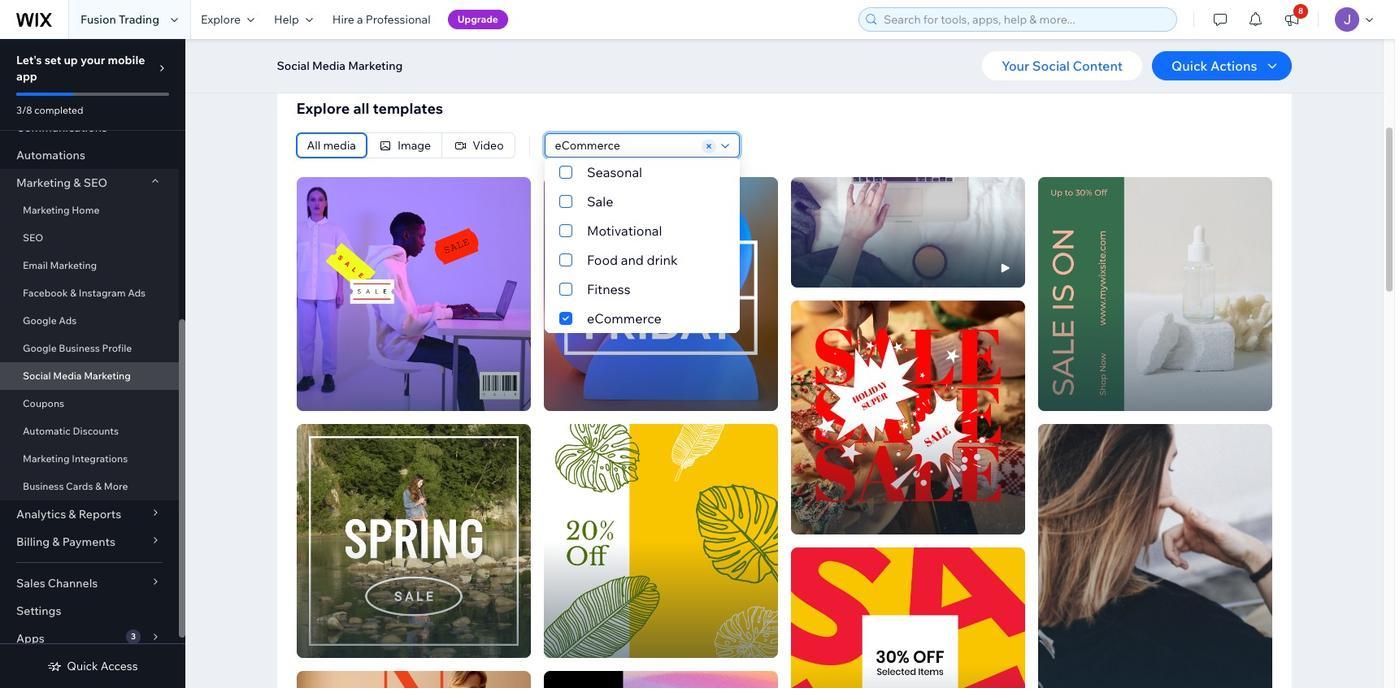 Task type: describe. For each thing, give the bounding box(es) containing it.
professional
[[366, 12, 431, 27]]

All categories field
[[550, 134, 699, 157]]

help
[[274, 12, 299, 27]]

discounts
[[73, 425, 119, 438]]

marketing down automatic
[[23, 453, 70, 465]]

media for "social media marketing" "button"
[[312, 59, 346, 73]]

social for "social media marketing" "button"
[[277, 59, 310, 73]]

apps
[[16, 632, 45, 647]]

business inside business cards & more link
[[23, 481, 64, 493]]

seasonal
[[587, 164, 642, 181]]

payments
[[62, 535, 115, 550]]

email marketing
[[23, 259, 97, 272]]

quick access
[[67, 660, 138, 674]]

up
[[64, 53, 78, 68]]

profile
[[102, 342, 132, 355]]

google business profile link
[[0, 335, 179, 363]]

Search for tools, apps, help & more... field
[[879, 8, 1172, 31]]

video button
[[443, 133, 515, 158]]

seo link
[[0, 225, 179, 252]]

& left more on the left of the page
[[95, 481, 102, 493]]

& for instagram
[[70, 287, 77, 299]]

3/8 completed
[[16, 104, 83, 116]]

& for payments
[[52, 535, 60, 550]]

upgrade button
[[448, 10, 508, 29]]

all media button
[[297, 133, 367, 158]]

8 button
[[1275, 0, 1310, 39]]

your social content
[[1002, 58, 1123, 74]]

social media marketing button
[[269, 54, 411, 78]]

email
[[23, 259, 48, 272]]

mobile
[[108, 53, 145, 68]]

sidebar element
[[0, 0, 185, 689]]

automations
[[16, 148, 85, 163]]

ecommerce
[[587, 311, 662, 327]]

fusion
[[81, 12, 116, 27]]

cards
[[66, 481, 93, 493]]

& for seo
[[73, 176, 81, 190]]

quick access button
[[47, 660, 138, 674]]

business inside google business profile link
[[59, 342, 100, 355]]

email marketing link
[[0, 252, 179, 280]]

instagram
[[79, 287, 126, 299]]

facebook
[[23, 287, 68, 299]]

social inside button
[[1033, 58, 1070, 74]]

& for reports
[[69, 508, 76, 522]]

and
[[621, 252, 644, 268]]

explore for explore all templates
[[297, 99, 350, 118]]

billing & payments button
[[0, 529, 179, 556]]

Motivational checkbox
[[545, 216, 740, 246]]

marketing inside "button"
[[348, 59, 403, 73]]

Fitness checkbox
[[545, 275, 740, 304]]

list box containing seasonal
[[545, 158, 740, 334]]

quick actions button
[[1153, 51, 1292, 81]]

upgrade
[[458, 13, 499, 25]]

business cards & more link
[[0, 473, 179, 501]]

fitness
[[587, 281, 631, 298]]

drink
[[647, 252, 678, 268]]

access
[[101, 660, 138, 674]]

facebook & instagram ads
[[23, 287, 146, 299]]

coupons
[[23, 398, 64, 410]]

quick actions
[[1172, 58, 1258, 74]]

0 horizontal spatial ads
[[59, 315, 77, 327]]

video
[[473, 138, 504, 153]]

actions
[[1211, 58, 1258, 74]]

sales
[[16, 577, 45, 591]]

business cards & more
[[23, 481, 128, 493]]

hire a professional link
[[323, 0, 441, 39]]

social media marketing link
[[0, 363, 179, 390]]

your
[[81, 53, 105, 68]]

help button
[[264, 0, 323, 39]]

food and drink
[[587, 252, 678, 268]]

Sale checkbox
[[545, 187, 740, 216]]

media for social media marketing link
[[53, 370, 82, 382]]

home
[[72, 204, 100, 216]]

marketing home
[[23, 204, 100, 216]]

let's
[[16, 53, 42, 68]]

sale
[[587, 194, 613, 210]]

google business profile
[[23, 342, 132, 355]]

let's set up your mobile app
[[16, 53, 145, 84]]

more
[[104, 481, 128, 493]]

your
[[1002, 58, 1030, 74]]

your social content button
[[983, 51, 1143, 81]]

hire a professional
[[333, 12, 431, 27]]

marketing & seo
[[16, 176, 107, 190]]

communications button
[[0, 114, 179, 142]]

analytics & reports button
[[0, 501, 179, 529]]



Task type: locate. For each thing, give the bounding box(es) containing it.
google down google ads
[[23, 342, 57, 355]]

3
[[131, 632, 136, 643]]

0 vertical spatial social media marketing
[[277, 59, 403, 73]]

quick left access
[[67, 660, 98, 674]]

business down google ads link
[[59, 342, 100, 355]]

0 horizontal spatial explore
[[201, 12, 241, 27]]

automatic discounts link
[[0, 418, 179, 446]]

0 horizontal spatial social
[[23, 370, 51, 382]]

billing & payments
[[16, 535, 115, 550]]

marketing integrations
[[23, 453, 128, 465]]

billing
[[16, 535, 50, 550]]

seo inside "popup button"
[[84, 176, 107, 190]]

Food and drink checkbox
[[545, 246, 740, 275]]

0 vertical spatial ads
[[128, 287, 146, 299]]

sales channels button
[[0, 570, 179, 598]]

automatic
[[23, 425, 71, 438]]

templates
[[373, 99, 443, 118]]

explore all templates
[[297, 99, 443, 118]]

reports
[[79, 508, 121, 522]]

marketing up explore all templates
[[348, 59, 403, 73]]

1 vertical spatial seo
[[23, 232, 43, 244]]

marketing up facebook & instagram ads
[[50, 259, 97, 272]]

fusion trading
[[81, 12, 159, 27]]

marketing down the profile
[[84, 370, 131, 382]]

business
[[59, 342, 100, 355], [23, 481, 64, 493]]

social right your
[[1033, 58, 1070, 74]]

eCommerce checkbox
[[545, 304, 740, 334]]

social media marketing inside sidebar element
[[23, 370, 131, 382]]

marketing down automations
[[16, 176, 71, 190]]

social for social media marketing link
[[23, 370, 51, 382]]

1 horizontal spatial ads
[[128, 287, 146, 299]]

google for google ads
[[23, 315, 57, 327]]

social media marketing down the hire
[[277, 59, 403, 73]]

seo up email
[[23, 232, 43, 244]]

media
[[312, 59, 346, 73], [53, 370, 82, 382]]

sales channels
[[16, 577, 98, 591]]

image
[[398, 138, 431, 153]]

image button
[[368, 133, 442, 158]]

0 vertical spatial quick
[[1172, 58, 1208, 74]]

Seasonal checkbox
[[545, 158, 740, 187]]

0 vertical spatial seo
[[84, 176, 107, 190]]

ads up google business profile on the left of the page
[[59, 315, 77, 327]]

food
[[587, 252, 618, 268]]

media inside "button"
[[312, 59, 346, 73]]

quick for quick access
[[67, 660, 98, 674]]

explore up all media
[[297, 99, 350, 118]]

google for google business profile
[[23, 342, 57, 355]]

marketing & seo button
[[0, 169, 179, 197]]

0 vertical spatial google
[[23, 315, 57, 327]]

app
[[16, 69, 37, 84]]

google ads
[[23, 315, 77, 327]]

marketing home link
[[0, 197, 179, 225]]

analytics & reports
[[16, 508, 121, 522]]

marketing down marketing & seo
[[23, 204, 70, 216]]

explore left help
[[201, 12, 241, 27]]

coupons link
[[0, 390, 179, 418]]

explore for explore
[[201, 12, 241, 27]]

motivational
[[587, 223, 662, 239]]

set
[[44, 53, 61, 68]]

integrations
[[72, 453, 128, 465]]

& right 'billing'
[[52, 535, 60, 550]]

quick inside button
[[1172, 58, 1208, 74]]

0 horizontal spatial media
[[53, 370, 82, 382]]

facebook & instagram ads link
[[0, 280, 179, 307]]

settings
[[16, 604, 61, 619]]

content
[[1073, 58, 1123, 74]]

1 google from the top
[[23, 315, 57, 327]]

social
[[1033, 58, 1070, 74], [277, 59, 310, 73], [23, 370, 51, 382]]

1 vertical spatial business
[[23, 481, 64, 493]]

automatic discounts
[[23, 425, 119, 438]]

ads right instagram
[[128, 287, 146, 299]]

social media marketing for social media marketing link
[[23, 370, 131, 382]]

social media marketing for "social media marketing" "button"
[[277, 59, 403, 73]]

analytics
[[16, 508, 66, 522]]

media down google business profile on the left of the page
[[53, 370, 82, 382]]

quick for quick actions
[[1172, 58, 1208, 74]]

1 vertical spatial social media marketing
[[23, 370, 131, 382]]

communications
[[16, 120, 107, 135]]

completed
[[34, 104, 83, 116]]

2 horizontal spatial social
[[1033, 58, 1070, 74]]

media
[[323, 138, 356, 153]]

& inside 'dropdown button'
[[69, 508, 76, 522]]

0 vertical spatial business
[[59, 342, 100, 355]]

social down help 'button'
[[277, 59, 310, 73]]

quick left the actions
[[1172, 58, 1208, 74]]

1 vertical spatial quick
[[67, 660, 98, 674]]

1 vertical spatial explore
[[297, 99, 350, 118]]

social media marketing
[[277, 59, 403, 73], [23, 370, 131, 382]]

2 google from the top
[[23, 342, 57, 355]]

seo
[[84, 176, 107, 190], [23, 232, 43, 244]]

settings link
[[0, 598, 179, 626]]

google ads link
[[0, 307, 179, 335]]

all media
[[307, 138, 356, 153]]

quick inside sidebar element
[[67, 660, 98, 674]]

quick
[[1172, 58, 1208, 74], [67, 660, 98, 674]]

0 vertical spatial media
[[312, 59, 346, 73]]

social media marketing inside "button"
[[277, 59, 403, 73]]

1 horizontal spatial media
[[312, 59, 346, 73]]

marketing
[[348, 59, 403, 73], [16, 176, 71, 190], [23, 204, 70, 216], [50, 259, 97, 272], [84, 370, 131, 382], [23, 453, 70, 465]]

explore
[[201, 12, 241, 27], [297, 99, 350, 118]]

social up coupons
[[23, 370, 51, 382]]

channels
[[48, 577, 98, 591]]

google down facebook
[[23, 315, 57, 327]]

google
[[23, 315, 57, 327], [23, 342, 57, 355]]

media down the hire
[[312, 59, 346, 73]]

ads
[[128, 287, 146, 299], [59, 315, 77, 327]]

hire
[[333, 12, 355, 27]]

marketing inside "popup button"
[[16, 176, 71, 190]]

& inside "popup button"
[[73, 176, 81, 190]]

3/8
[[16, 104, 32, 116]]

media inside sidebar element
[[53, 370, 82, 382]]

list box
[[545, 158, 740, 334]]

0 horizontal spatial seo
[[23, 232, 43, 244]]

a
[[357, 12, 363, 27]]

business up analytics
[[23, 481, 64, 493]]

trading
[[119, 12, 159, 27]]

& right facebook
[[70, 287, 77, 299]]

0 horizontal spatial quick
[[67, 660, 98, 674]]

0 horizontal spatial social media marketing
[[23, 370, 131, 382]]

1 horizontal spatial explore
[[297, 99, 350, 118]]

8
[[1299, 6, 1304, 16]]

social inside "button"
[[277, 59, 310, 73]]

& up home
[[73, 176, 81, 190]]

all
[[307, 138, 321, 153]]

1 vertical spatial google
[[23, 342, 57, 355]]

1 horizontal spatial social media marketing
[[277, 59, 403, 73]]

1 horizontal spatial quick
[[1172, 58, 1208, 74]]

& inside dropdown button
[[52, 535, 60, 550]]

1 horizontal spatial social
[[277, 59, 310, 73]]

social inside sidebar element
[[23, 370, 51, 382]]

& left reports
[[69, 508, 76, 522]]

1 vertical spatial ads
[[59, 315, 77, 327]]

social media marketing down google business profile on the left of the page
[[23, 370, 131, 382]]

0 vertical spatial explore
[[201, 12, 241, 27]]

automations link
[[0, 142, 179, 169]]

1 vertical spatial media
[[53, 370, 82, 382]]

1 horizontal spatial seo
[[84, 176, 107, 190]]

seo up marketing home link
[[84, 176, 107, 190]]



Task type: vqa. For each thing, say whether or not it's contained in the screenshot.
View,
no



